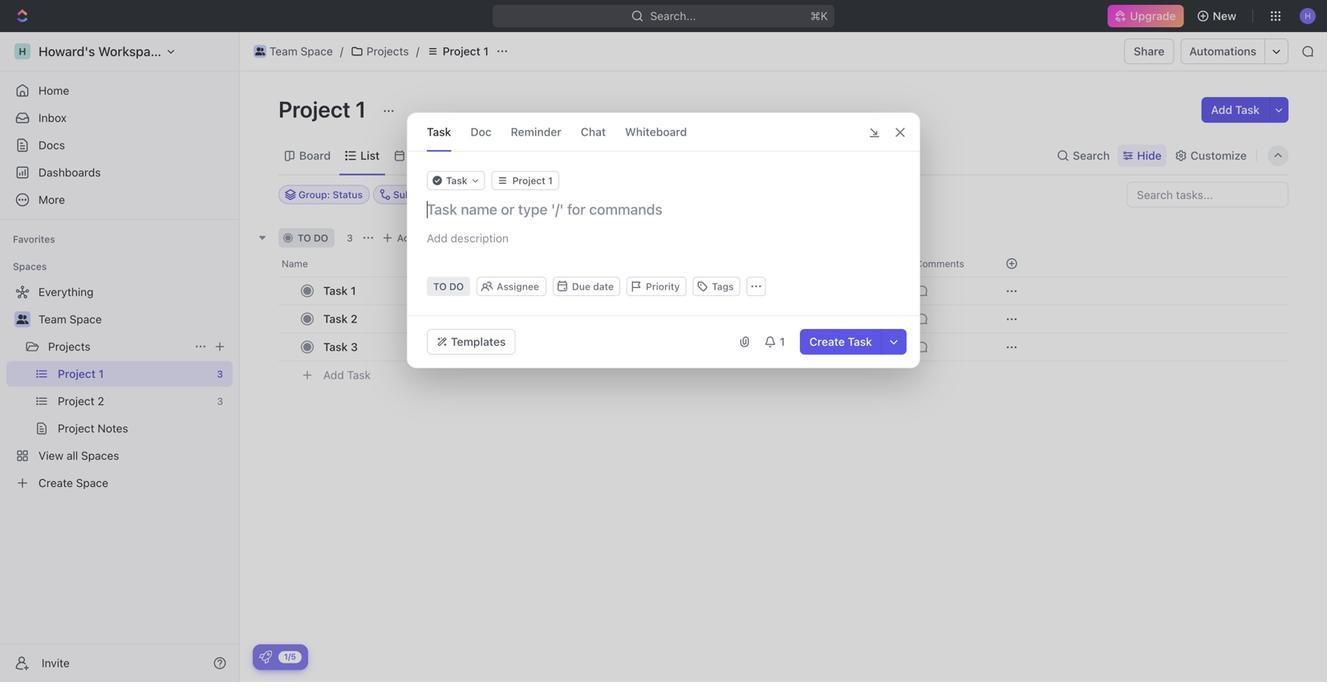 Task type: describe. For each thing, give the bounding box(es) containing it.
2 vertical spatial add task button
[[316, 366, 377, 385]]

priority button
[[627, 277, 687, 296]]

1 / from the left
[[340, 45, 344, 58]]

task inside task 3 link
[[324, 340, 348, 354]]

Task name or type '/' for commands text field
[[427, 200, 904, 219]]

team inside sidebar navigation
[[39, 313, 66, 326]]

1 horizontal spatial project
[[443, 45, 481, 58]]

0 vertical spatial add task button
[[1202, 97, 1270, 123]]

‎task for ‎task 1
[[324, 284, 348, 297]]

1 button
[[758, 329, 794, 355]]

dashboards link
[[6, 160, 233, 185]]

add task for the bottom add task button
[[324, 369, 371, 382]]

to do inside dropdown button
[[434, 281, 464, 292]]

dialog containing task
[[407, 112, 921, 369]]

1 horizontal spatial add
[[397, 232, 416, 244]]

task 3 link
[[320, 336, 556, 359]]

dashboards
[[39, 166, 101, 179]]

hide
[[1138, 149, 1162, 162]]

0 vertical spatial projects link
[[347, 42, 413, 61]]

tags
[[712, 281, 734, 292]]

projects link inside tree
[[48, 334, 188, 360]]

home
[[39, 84, 69, 97]]

home link
[[6, 78, 233, 104]]

1 inside button
[[780, 335, 786, 348]]

task up 'to do' dropdown button
[[418, 232, 440, 244]]

assignee button
[[479, 280, 545, 293]]

0 vertical spatial space
[[301, 45, 333, 58]]

0 horizontal spatial team space link
[[39, 307, 230, 332]]

task button
[[427, 113, 452, 151]]

gantt link
[[484, 145, 517, 167]]

to inside dropdown button
[[434, 281, 447, 292]]

calendar
[[410, 149, 457, 162]]

due
[[572, 281, 591, 292]]

inbox
[[39, 111, 67, 124]]

create
[[810, 335, 845, 348]]

templates button
[[427, 329, 516, 355]]

search...
[[651, 9, 696, 22]]

docs
[[39, 138, 65, 152]]

templates
[[451, 335, 506, 348]]

onboarding checklist button element
[[259, 651, 272, 664]]

reminder button
[[511, 113, 562, 151]]

priority button
[[627, 277, 687, 296]]

board link
[[296, 145, 331, 167]]

automations button
[[1182, 39, 1265, 63]]

1 horizontal spatial team space
[[270, 45, 333, 58]]

‎task 2
[[324, 312, 358, 326]]

⌘k
[[811, 9, 829, 22]]

1 vertical spatial 3
[[351, 340, 358, 354]]

2
[[351, 312, 358, 326]]

0 vertical spatial team space link
[[250, 42, 337, 61]]

chat
[[581, 125, 606, 138]]

sidebar navigation
[[0, 32, 240, 682]]

project 1 link
[[423, 42, 493, 61]]

search
[[1073, 149, 1111, 162]]

due date
[[572, 281, 614, 292]]

date
[[593, 281, 614, 292]]

Search tasks... text field
[[1128, 183, 1289, 207]]

reminder
[[511, 125, 562, 138]]

task inside create task button
[[848, 335, 873, 348]]

1 horizontal spatial team
[[270, 45, 298, 58]]

1 vertical spatial project 1
[[279, 96, 371, 122]]

task button
[[427, 171, 485, 190]]

new
[[1214, 9, 1237, 22]]

add for the bottom add task button
[[324, 369, 344, 382]]



Task type: locate. For each thing, give the bounding box(es) containing it.
1 horizontal spatial add task
[[397, 232, 440, 244]]

1 button
[[758, 329, 794, 355]]

‎task for ‎task 2
[[324, 312, 348, 326]]

0 vertical spatial projects
[[367, 45, 409, 58]]

1 vertical spatial add task button
[[378, 228, 446, 248]]

docs link
[[6, 132, 233, 158]]

1 vertical spatial add task
[[397, 232, 440, 244]]

1 horizontal spatial to do
[[434, 281, 464, 292]]

3
[[347, 232, 353, 244], [351, 340, 358, 354]]

tree inside sidebar navigation
[[6, 279, 233, 496]]

‎task up ‎task 2
[[324, 284, 348, 297]]

to do button
[[427, 277, 471, 296]]

add
[[1212, 103, 1233, 116], [397, 232, 416, 244], [324, 369, 344, 382]]

hide button
[[1119, 145, 1167, 167]]

add up customize
[[1212, 103, 1233, 116]]

space right user group image
[[301, 45, 333, 58]]

1 horizontal spatial team space link
[[250, 42, 337, 61]]

add task for the top add task button
[[1212, 103, 1260, 116]]

team space right user group icon at the top
[[39, 313, 102, 326]]

customize
[[1191, 149, 1248, 162]]

1 vertical spatial team
[[39, 313, 66, 326]]

task down calendar
[[446, 175, 468, 186]]

team right user group image
[[270, 45, 298, 58]]

board
[[299, 149, 331, 162]]

task up calendar
[[427, 125, 452, 138]]

share button
[[1125, 39, 1175, 64]]

do
[[314, 232, 328, 244], [450, 281, 464, 292]]

2 ‎task from the top
[[324, 312, 348, 326]]

0 vertical spatial 3
[[347, 232, 353, 244]]

1/5
[[284, 652, 296, 662]]

add task up customize
[[1212, 103, 1260, 116]]

customize button
[[1170, 145, 1252, 167]]

add task button up customize
[[1202, 97, 1270, 123]]

‎task
[[324, 284, 348, 297], [324, 312, 348, 326]]

whiteboard
[[626, 125, 687, 138]]

project
[[443, 45, 481, 58], [279, 96, 351, 122]]

projects link
[[347, 42, 413, 61], [48, 334, 188, 360]]

1 vertical spatial ‎task
[[324, 312, 348, 326]]

gantt
[[487, 149, 517, 162]]

whiteboard button
[[626, 113, 687, 151]]

doc button
[[471, 113, 492, 151]]

share
[[1135, 45, 1165, 58]]

0 horizontal spatial add
[[324, 369, 344, 382]]

favorites
[[13, 234, 55, 245]]

projects
[[367, 45, 409, 58], [48, 340, 91, 353]]

new button
[[1191, 3, 1247, 29]]

task down task 3 at the left of the page
[[347, 369, 371, 382]]

0 horizontal spatial space
[[70, 313, 102, 326]]

0 horizontal spatial projects link
[[48, 334, 188, 360]]

tree containing team space
[[6, 279, 233, 496]]

1 vertical spatial to
[[434, 281, 447, 292]]

create task button
[[800, 329, 882, 355]]

do up ‎task 2 link
[[450, 281, 464, 292]]

upgrade
[[1131, 9, 1177, 22]]

1 horizontal spatial space
[[301, 45, 333, 58]]

priority
[[646, 281, 680, 292]]

3 up '‎task 1'
[[347, 232, 353, 244]]

list link
[[357, 145, 380, 167]]

2 horizontal spatial add
[[1212, 103, 1233, 116]]

add task button
[[1202, 97, 1270, 123], [378, 228, 446, 248], [316, 366, 377, 385]]

0 horizontal spatial team
[[39, 313, 66, 326]]

tags button
[[693, 277, 741, 296]]

add task up ‎task 1 link
[[397, 232, 440, 244]]

1 horizontal spatial /
[[416, 45, 420, 58]]

1 ‎task from the top
[[324, 284, 348, 297]]

1 horizontal spatial to
[[434, 281, 447, 292]]

0 horizontal spatial /
[[340, 45, 344, 58]]

0 vertical spatial do
[[314, 232, 328, 244]]

1 vertical spatial team space
[[39, 313, 102, 326]]

space right user group icon at the top
[[70, 313, 102, 326]]

0 horizontal spatial project 1
[[279, 96, 371, 122]]

‎task 2 link
[[320, 307, 556, 331]]

task inside task dropdown button
[[446, 175, 468, 186]]

create task
[[810, 335, 873, 348]]

2 vertical spatial add
[[324, 369, 344, 382]]

1 vertical spatial projects link
[[48, 334, 188, 360]]

upgrade link
[[1108, 5, 1185, 27]]

automations
[[1190, 45, 1257, 58]]

to
[[298, 232, 311, 244], [434, 281, 447, 292]]

table
[[546, 149, 575, 162]]

0 vertical spatial team
[[270, 45, 298, 58]]

1 horizontal spatial projects link
[[347, 42, 413, 61]]

tags button
[[693, 277, 741, 296]]

‎task 1 link
[[320, 279, 556, 303]]

tree
[[6, 279, 233, 496]]

team space inside tree
[[39, 313, 102, 326]]

2 / from the left
[[416, 45, 420, 58]]

table link
[[543, 145, 575, 167]]

due date button
[[553, 277, 621, 296]]

/
[[340, 45, 344, 58], [416, 45, 420, 58]]

task up customize
[[1236, 103, 1260, 116]]

add task
[[1212, 103, 1260, 116], [397, 232, 440, 244], [324, 369, 371, 382]]

user group image
[[16, 315, 29, 324]]

2 vertical spatial add task
[[324, 369, 371, 382]]

add task button up ‎task 1 link
[[378, 228, 446, 248]]

team space right user group image
[[270, 45, 333, 58]]

1 vertical spatial projects
[[48, 340, 91, 353]]

assignee
[[497, 281, 539, 292]]

projects inside sidebar navigation
[[48, 340, 91, 353]]

0 horizontal spatial to
[[298, 232, 311, 244]]

onboarding checklist button image
[[259, 651, 272, 664]]

1 horizontal spatial do
[[450, 281, 464, 292]]

‎task left 2
[[324, 312, 348, 326]]

task right the 'create'
[[848, 335, 873, 348]]

0 vertical spatial team space
[[270, 45, 333, 58]]

to do
[[298, 232, 328, 244], [434, 281, 464, 292]]

0 horizontal spatial add task
[[324, 369, 371, 382]]

0 vertical spatial ‎task
[[324, 284, 348, 297]]

0 horizontal spatial project
[[279, 96, 351, 122]]

1 vertical spatial project
[[279, 96, 351, 122]]

1 vertical spatial to do
[[434, 281, 464, 292]]

add up ‎task 1 link
[[397, 232, 416, 244]]

to do up '‎task 1'
[[298, 232, 328, 244]]

0 horizontal spatial projects
[[48, 340, 91, 353]]

team space link
[[250, 42, 337, 61], [39, 307, 230, 332]]

0 horizontal spatial team space
[[39, 313, 102, 326]]

add down task 3 at the left of the page
[[324, 369, 344, 382]]

do up '‎task 1'
[[314, 232, 328, 244]]

inbox link
[[6, 105, 233, 131]]

0 vertical spatial to do
[[298, 232, 328, 244]]

calendar link
[[406, 145, 457, 167]]

1 horizontal spatial project 1
[[443, 45, 489, 58]]

list
[[361, 149, 380, 162]]

to do up ‎task 2 link
[[434, 281, 464, 292]]

0 vertical spatial add task
[[1212, 103, 1260, 116]]

spaces
[[13, 261, 47, 272]]

add task button down task 3 at the left of the page
[[316, 366, 377, 385]]

1 vertical spatial do
[[450, 281, 464, 292]]

0 horizontal spatial do
[[314, 232, 328, 244]]

1 vertical spatial space
[[70, 313, 102, 326]]

0 horizontal spatial to do
[[298, 232, 328, 244]]

project 1
[[443, 45, 489, 58], [279, 96, 371, 122]]

‎task inside ‎task 1 link
[[324, 284, 348, 297]]

add task down task 3 at the left of the page
[[324, 369, 371, 382]]

search button
[[1053, 145, 1115, 167]]

1 vertical spatial add
[[397, 232, 416, 244]]

do inside dropdown button
[[450, 281, 464, 292]]

space inside sidebar navigation
[[70, 313, 102, 326]]

task down ‎task 2
[[324, 340, 348, 354]]

3 down 2
[[351, 340, 358, 354]]

invite
[[42, 657, 70, 670]]

0 vertical spatial to
[[298, 232, 311, 244]]

team
[[270, 45, 298, 58], [39, 313, 66, 326]]

doc
[[471, 125, 492, 138]]

‎task 1
[[324, 284, 356, 297]]

team right user group icon at the top
[[39, 313, 66, 326]]

1 vertical spatial team space link
[[39, 307, 230, 332]]

0 vertical spatial project
[[443, 45, 481, 58]]

team space
[[270, 45, 333, 58], [39, 313, 102, 326]]

1
[[484, 45, 489, 58], [356, 96, 366, 122], [351, 284, 356, 297], [780, 335, 786, 348]]

add for the top add task button
[[1212, 103, 1233, 116]]

space
[[301, 45, 333, 58], [70, 313, 102, 326]]

0 vertical spatial project 1
[[443, 45, 489, 58]]

favorites button
[[6, 230, 62, 249]]

chat button
[[581, 113, 606, 151]]

0 vertical spatial add
[[1212, 103, 1233, 116]]

user group image
[[255, 47, 265, 55]]

task
[[1236, 103, 1260, 116], [427, 125, 452, 138], [446, 175, 468, 186], [418, 232, 440, 244], [848, 335, 873, 348], [324, 340, 348, 354], [347, 369, 371, 382]]

‎task inside ‎task 2 link
[[324, 312, 348, 326]]

dialog
[[407, 112, 921, 369]]

2 horizontal spatial add task
[[1212, 103, 1260, 116]]

1 horizontal spatial projects
[[367, 45, 409, 58]]

task 3
[[324, 340, 358, 354]]



Task type: vqa. For each thing, say whether or not it's contained in the screenshot.
1st row from the bottom
no



